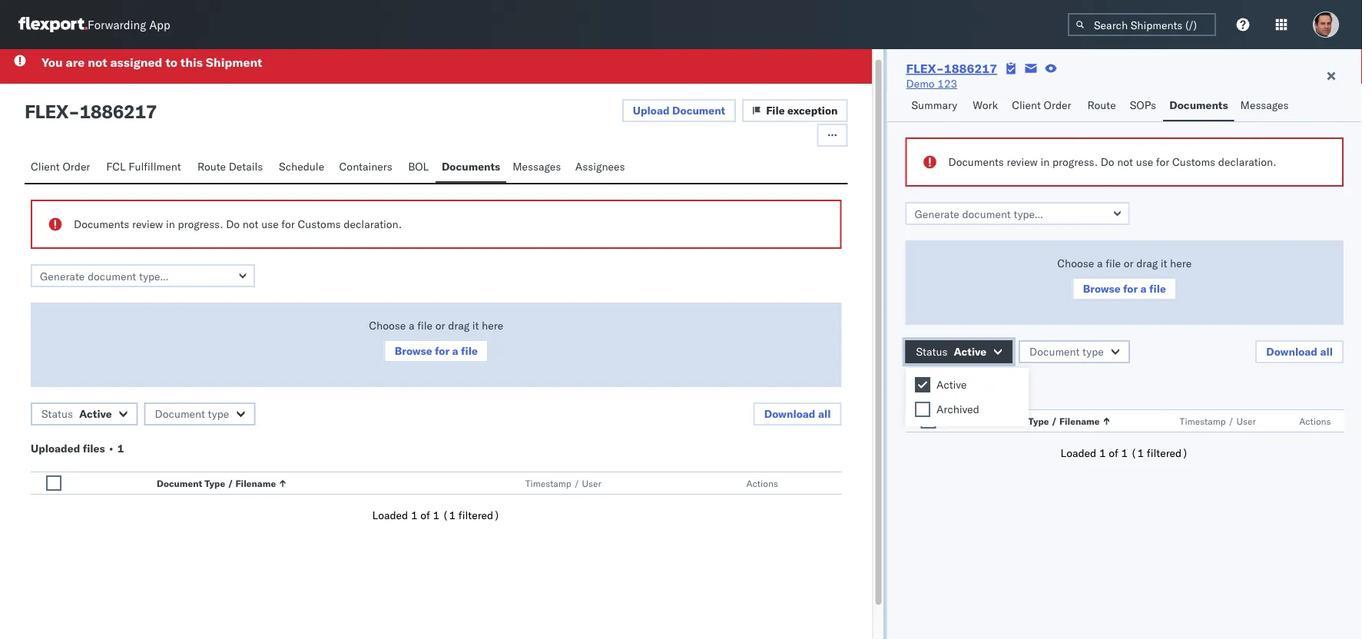 Task type: describe. For each thing, give the bounding box(es) containing it.
0 horizontal spatial files
[[83, 442, 105, 455]]

1 vertical spatial 1886217
[[80, 100, 157, 123]]

forwarding app link
[[18, 17, 170, 32]]

0 vertical spatial document type button
[[1019, 341, 1131, 364]]

1 horizontal spatial client
[[1012, 98, 1042, 112]]

to
[[166, 54, 177, 70]]

1 vertical spatial user
[[582, 477, 602, 489]]

1 horizontal spatial files
[[958, 380, 980, 393]]

0 vertical spatial browse for a file button
[[1073, 277, 1177, 301]]

1 vertical spatial client order button
[[25, 153, 100, 183]]

work button
[[967, 91, 1006, 121]]

1 vertical spatial browse
[[395, 344, 432, 357]]

fcl
[[106, 159, 126, 173]]

1 horizontal spatial download all button
[[1256, 341, 1344, 364]]

1 vertical spatial documents review in progress. do not use for customs declaration.
[[74, 217, 402, 231]]

1 vertical spatial browse for a file
[[395, 344, 478, 357]]

0 horizontal spatial review
[[132, 217, 163, 231]]

route for route details
[[197, 159, 226, 173]]

0 vertical spatial use
[[1137, 155, 1154, 169]]

1 horizontal spatial user
[[1237, 415, 1257, 427]]

fcl fulfillment
[[106, 159, 181, 173]]

1 vertical spatial of
[[421, 508, 430, 522]]

0 vertical spatial document type / filename
[[981, 415, 1100, 427]]

forwarding app
[[88, 17, 170, 32]]

forwarding
[[88, 17, 146, 32]]

document inside "button"
[[673, 103, 726, 117]]

1 horizontal spatial here
[[1171, 257, 1192, 270]]

Generate document type... text field
[[31, 264, 255, 287]]

0 vertical spatial status
[[917, 345, 948, 359]]

0 horizontal spatial drag
[[448, 319, 470, 332]]

0 horizontal spatial choose
[[369, 319, 406, 332]]

sops
[[1130, 98, 1157, 112]]

1 horizontal spatial 1886217
[[944, 61, 998, 76]]

app
[[149, 17, 170, 32]]

0 vertical spatial of
[[1109, 447, 1119, 460]]

client order for the top client order button
[[1012, 98, 1072, 112]]

1 vertical spatial active
[[937, 378, 967, 392]]

1 vertical spatial uploaded files ∙ 1
[[31, 442, 124, 455]]

1 vertical spatial type
[[208, 407, 229, 420]]

1 horizontal spatial review
[[1007, 155, 1038, 169]]

1 vertical spatial type
[[205, 477, 225, 489]]

schedule button
[[273, 153, 333, 183]]

Generate document type... text field
[[906, 202, 1130, 225]]

document type / filename button for leftmost browse for a file button
[[154, 474, 495, 489]]

filtered) for leftmost browse for a file button's timestamp / user button
[[459, 508, 500, 522]]

all for rightmost download all button
[[1321, 345, 1334, 359]]

1 vertical spatial filename
[[236, 477, 276, 489]]

you are not assigned to this shipment
[[42, 54, 262, 70]]

download all for bottom download all button
[[765, 407, 831, 420]]

1 horizontal spatial declaration.
[[1219, 155, 1277, 169]]

all for bottom download all button
[[819, 407, 831, 420]]

upload document button
[[623, 99, 736, 122]]

0 vertical spatial ∙
[[983, 380, 990, 393]]

1 vertical spatial in
[[166, 217, 175, 231]]

0 vertical spatial browse
[[1084, 282, 1121, 296]]

bol button
[[402, 153, 436, 183]]

0 horizontal spatial browse for a file button
[[384, 339, 489, 362]]

0 vertical spatial documents review in progress. do not use for customs declaration.
[[949, 155, 1277, 169]]

1 horizontal spatial progress.
[[1053, 155, 1098, 169]]

0 horizontal spatial do
[[226, 217, 240, 231]]

1 vertical spatial here
[[482, 319, 504, 332]]

0 vertical spatial in
[[1041, 155, 1050, 169]]

1 vertical spatial download
[[765, 407, 816, 420]]

0 vertical spatial timestamp / user
[[1180, 415, 1257, 427]]

client order for bottommost client order button
[[31, 159, 90, 173]]

1 horizontal spatial download
[[1267, 345, 1318, 359]]

2 horizontal spatial not
[[1118, 155, 1134, 169]]

flex-1886217 link
[[907, 61, 998, 76]]

1 horizontal spatial uploaded
[[906, 380, 955, 393]]

archived
[[937, 403, 980, 416]]

0 horizontal spatial client
[[31, 159, 60, 173]]

1 horizontal spatial uploaded files ∙ 1
[[906, 380, 999, 393]]

1 vertical spatial loaded
[[372, 508, 408, 522]]

1 vertical spatial documents button
[[436, 153, 507, 183]]

0 vertical spatial it
[[1161, 257, 1168, 270]]

timestamp for leftmost browse for a file button's timestamp / user button
[[526, 477, 572, 489]]

assignees
[[576, 159, 625, 173]]

summary button
[[906, 91, 967, 121]]

1 horizontal spatial loaded 1 of 1 (1 filtered)
[[1061, 447, 1189, 460]]

1 horizontal spatial customs
[[1173, 155, 1216, 169]]

2 vertical spatial active
[[79, 407, 112, 420]]

1 horizontal spatial drag
[[1137, 257, 1159, 270]]

0 vertical spatial type
[[1083, 345, 1104, 359]]

1 horizontal spatial status active
[[917, 345, 987, 359]]

1 vertical spatial loaded 1 of 1 (1 filtered)
[[372, 508, 500, 522]]

1 horizontal spatial filename
[[1060, 415, 1100, 427]]

1 horizontal spatial documents button
[[1164, 91, 1235, 121]]

choose a file or drag it here for the topmost browse for a file button
[[1058, 257, 1192, 270]]

demo
[[907, 77, 935, 90]]

1 vertical spatial customs
[[298, 217, 341, 231]]

0 horizontal spatial not
[[88, 54, 107, 70]]

1 vertical spatial use
[[261, 217, 279, 231]]

route for route
[[1088, 98, 1117, 112]]

flex-1886217
[[907, 61, 998, 76]]

0 vertical spatial (1
[[1131, 447, 1145, 460]]

1 horizontal spatial document type
[[1030, 345, 1104, 359]]

1 vertical spatial declaration.
[[344, 217, 402, 231]]

0 vertical spatial active
[[954, 345, 987, 359]]

0 horizontal spatial status active
[[42, 407, 112, 420]]

1 vertical spatial document type / filename
[[157, 477, 276, 489]]

demo 123
[[907, 77, 958, 90]]



Task type: vqa. For each thing, say whether or not it's contained in the screenshot.
Alan Leshock as Cs Import removed by Quinn Dubin 14,
no



Task type: locate. For each thing, give the bounding box(es) containing it.
1 horizontal spatial messages button
[[1235, 91, 1298, 121]]

are
[[66, 54, 85, 70]]

0 horizontal spatial actions
[[747, 477, 779, 489]]

client
[[1012, 98, 1042, 112], [31, 159, 60, 173]]

not down sops button
[[1118, 155, 1134, 169]]

browse
[[1084, 282, 1121, 296], [395, 344, 432, 357]]

progress. down route button
[[1053, 155, 1098, 169]]

document type / filename button
[[978, 412, 1150, 427], [154, 474, 495, 489]]

order left route button
[[1044, 98, 1072, 112]]

0 horizontal spatial uploaded
[[31, 442, 80, 455]]

files
[[958, 380, 980, 393], [83, 442, 105, 455]]

choose a file or drag it here
[[1058, 257, 1192, 270], [369, 319, 504, 332]]

it
[[1161, 257, 1168, 270], [473, 319, 479, 332]]

document type
[[1030, 345, 1104, 359], [155, 407, 229, 420]]

customs
[[1173, 155, 1216, 169], [298, 217, 341, 231]]

1
[[993, 380, 999, 393], [117, 442, 124, 455], [1100, 447, 1107, 460], [1122, 447, 1129, 460], [411, 508, 418, 522], [433, 508, 440, 522]]

assigned
[[110, 54, 163, 70]]

timestamp / user button for leftmost browse for a file button
[[522, 474, 716, 489]]

1 horizontal spatial order
[[1044, 98, 1072, 112]]

choose a file or drag it here for leftmost browse for a file button
[[369, 319, 504, 332]]

0 horizontal spatial in
[[166, 217, 175, 231]]

0 horizontal spatial type
[[205, 477, 225, 489]]

1 vertical spatial client order
[[31, 159, 90, 173]]

download all button
[[1256, 341, 1344, 364], [754, 402, 842, 425]]

1 vertical spatial document type
[[155, 407, 229, 420]]

not right are
[[88, 54, 107, 70]]

1886217 up 123
[[944, 61, 998, 76]]

0 horizontal spatial messages button
[[507, 153, 569, 183]]

declaration.
[[1219, 155, 1277, 169], [344, 217, 402, 231]]

flex
[[25, 100, 68, 123]]

choose
[[1058, 257, 1095, 270], [369, 319, 406, 332]]

assignees button
[[569, 153, 634, 183]]

0 vertical spatial download
[[1267, 345, 1318, 359]]

0 vertical spatial order
[[1044, 98, 1072, 112]]

documents button right sops
[[1164, 91, 1235, 121]]

1 vertical spatial download all button
[[754, 402, 842, 425]]

0 vertical spatial do
[[1101, 155, 1115, 169]]

you
[[42, 54, 63, 70]]

flexport. image
[[18, 17, 88, 32]]

1 horizontal spatial choose
[[1058, 257, 1095, 270]]

containers
[[339, 159, 393, 173]]

use
[[1137, 155, 1154, 169], [261, 217, 279, 231]]

0 horizontal spatial order
[[63, 159, 90, 173]]

0 vertical spatial drag
[[1137, 257, 1159, 270]]

do
[[1101, 155, 1115, 169], [226, 217, 240, 231]]

1 vertical spatial timestamp / user
[[526, 477, 602, 489]]

0 horizontal spatial client order button
[[25, 153, 100, 183]]

download all
[[1267, 345, 1334, 359], [765, 407, 831, 420]]

0 vertical spatial messages button
[[1235, 91, 1298, 121]]

0 horizontal spatial it
[[473, 319, 479, 332]]

1 vertical spatial status
[[42, 407, 73, 420]]

status
[[917, 345, 948, 359], [42, 407, 73, 420]]

None checkbox
[[915, 402, 931, 417], [921, 414, 937, 429], [46, 475, 61, 491], [915, 402, 931, 417], [921, 414, 937, 429], [46, 475, 61, 491]]

client order
[[1012, 98, 1072, 112], [31, 159, 90, 173]]

document type / filename button for the topmost browse for a file button
[[978, 412, 1150, 427]]

or
[[1124, 257, 1134, 270], [436, 319, 445, 332]]

1 horizontal spatial or
[[1124, 257, 1134, 270]]

0 horizontal spatial (1
[[443, 508, 456, 522]]

1 vertical spatial it
[[473, 319, 479, 332]]

work
[[973, 98, 999, 112]]

filtered)
[[1148, 447, 1189, 460], [459, 508, 500, 522]]

documents right bol button
[[442, 159, 501, 173]]

1 vertical spatial uploaded
[[31, 442, 80, 455]]

0 vertical spatial client
[[1012, 98, 1042, 112]]

document type button
[[1019, 341, 1131, 364], [144, 402, 255, 425]]

upload
[[633, 103, 670, 117]]

file exception
[[766, 103, 838, 117]]

1 vertical spatial client
[[31, 159, 60, 173]]

0 vertical spatial declaration.
[[1219, 155, 1277, 169]]

containers button
[[333, 153, 402, 183]]

review up generate document type... text field
[[132, 217, 163, 231]]

0 horizontal spatial document type button
[[144, 402, 255, 425]]

0 horizontal spatial document type
[[155, 407, 229, 420]]

1 vertical spatial document type button
[[144, 402, 255, 425]]

route
[[1088, 98, 1117, 112], [197, 159, 226, 173]]

documents review in progress. do not use for customs declaration.
[[949, 155, 1277, 169], [74, 217, 402, 231]]

1 horizontal spatial not
[[243, 217, 259, 231]]

file exception button
[[743, 99, 848, 122], [743, 99, 848, 122]]

0 vertical spatial loaded
[[1061, 447, 1097, 460]]

all
[[1321, 345, 1334, 359], [819, 407, 831, 420]]

0 vertical spatial actions
[[1300, 415, 1332, 427]]

0 vertical spatial all
[[1321, 345, 1334, 359]]

flex-
[[907, 61, 944, 76]]

type
[[1083, 345, 1104, 359], [208, 407, 229, 420]]

upload document
[[633, 103, 726, 117]]

timestamp / user
[[1180, 415, 1257, 427], [526, 477, 602, 489]]

0 horizontal spatial browse
[[395, 344, 432, 357]]

this
[[181, 54, 203, 70]]

0 vertical spatial not
[[88, 54, 107, 70]]

0 vertical spatial route
[[1088, 98, 1117, 112]]

1 vertical spatial do
[[226, 217, 240, 231]]

1 horizontal spatial (1
[[1131, 447, 1145, 460]]

user
[[1237, 415, 1257, 427], [582, 477, 602, 489]]

here
[[1171, 257, 1192, 270], [482, 319, 504, 332]]

fcl fulfillment button
[[100, 153, 191, 183]]

timestamp
[[1180, 415, 1227, 427], [526, 477, 572, 489]]

client order left fcl
[[31, 159, 90, 173]]

1 vertical spatial choose a file or drag it here
[[369, 319, 504, 332]]

client order right work button
[[1012, 98, 1072, 112]]

1 horizontal spatial it
[[1161, 257, 1168, 270]]

1 horizontal spatial route
[[1088, 98, 1117, 112]]

messages
[[1241, 98, 1289, 112], [513, 159, 561, 173]]

filtered) for timestamp / user button related to the topmost browse for a file button
[[1148, 447, 1189, 460]]

0 vertical spatial document type
[[1030, 345, 1104, 359]]

client right work button
[[1012, 98, 1042, 112]]

messages for the topmost messages button
[[1241, 98, 1289, 112]]

exception
[[788, 103, 838, 117]]

123
[[938, 77, 958, 90]]

0 horizontal spatial status
[[42, 407, 73, 420]]

not down details
[[243, 217, 259, 231]]

flex - 1886217
[[25, 100, 157, 123]]

route button
[[1082, 91, 1124, 121]]

1886217 down assigned
[[80, 100, 157, 123]]

0 horizontal spatial ∙
[[108, 442, 115, 455]]

0 vertical spatial customs
[[1173, 155, 1216, 169]]

route left details
[[197, 159, 226, 173]]

1 horizontal spatial in
[[1041, 155, 1050, 169]]

1 vertical spatial ∙
[[108, 442, 115, 455]]

1886217
[[944, 61, 998, 76], [80, 100, 157, 123]]

0 vertical spatial browse for a file
[[1084, 282, 1167, 296]]

Search Shipments (/) text field
[[1068, 13, 1217, 36]]

1 horizontal spatial browse for a file
[[1084, 282, 1167, 296]]

summary
[[912, 98, 958, 112]]

file
[[1106, 257, 1122, 270], [1150, 282, 1167, 296], [417, 319, 433, 332], [461, 344, 478, 357]]

0 vertical spatial choose
[[1058, 257, 1095, 270]]

order left fcl
[[63, 159, 90, 173]]

client order button
[[1006, 91, 1082, 121], [25, 153, 100, 183]]

0 vertical spatial type
[[1029, 415, 1050, 427]]

0 horizontal spatial timestamp
[[526, 477, 572, 489]]

fulfillment
[[129, 159, 181, 173]]

progress. down the 'route details' button
[[178, 217, 223, 231]]

1 vertical spatial progress.
[[178, 217, 223, 231]]

timestamp / user button
[[1177, 412, 1269, 427], [522, 474, 716, 489]]

documents button
[[1164, 91, 1235, 121], [436, 153, 507, 183]]

document type / filename
[[981, 415, 1100, 427], [157, 477, 276, 489]]

route details button
[[191, 153, 273, 183]]

document
[[673, 103, 726, 117], [1030, 345, 1080, 359], [155, 407, 205, 420], [981, 415, 1027, 427], [157, 477, 202, 489]]

1 vertical spatial status active
[[42, 407, 112, 420]]

details
[[229, 159, 263, 173]]

client order button right work
[[1006, 91, 1082, 121]]

1 vertical spatial timestamp / user button
[[522, 474, 716, 489]]

drag
[[1137, 257, 1159, 270], [448, 319, 470, 332]]

0 horizontal spatial timestamp / user
[[526, 477, 602, 489]]

bol
[[408, 159, 429, 173]]

documents review in progress. do not use for customs declaration. down route button
[[949, 155, 1277, 169]]

1 vertical spatial or
[[436, 319, 445, 332]]

0 horizontal spatial client order
[[31, 159, 90, 173]]

type
[[1029, 415, 1050, 427], [205, 477, 225, 489]]

documents review in progress. do not use for customs declaration. down the 'route details' button
[[74, 217, 402, 231]]

client down flex
[[31, 159, 60, 173]]

0 horizontal spatial of
[[421, 508, 430, 522]]

0 vertical spatial client order button
[[1006, 91, 1082, 121]]

review up generate document type... text box
[[1007, 155, 1038, 169]]

demo 123 link
[[907, 76, 958, 91]]

(1
[[1131, 447, 1145, 460], [443, 508, 456, 522]]

0 vertical spatial download all
[[1267, 345, 1334, 359]]

0 vertical spatial filename
[[1060, 415, 1100, 427]]

uploaded
[[906, 380, 955, 393], [31, 442, 80, 455]]

0 vertical spatial timestamp
[[1180, 415, 1227, 427]]

1 horizontal spatial client order button
[[1006, 91, 1082, 121]]

order
[[1044, 98, 1072, 112], [63, 159, 90, 173]]

1 horizontal spatial browse
[[1084, 282, 1121, 296]]

progress.
[[1053, 155, 1098, 169], [178, 217, 223, 231]]

client order button left fcl
[[25, 153, 100, 183]]

in up generate document type... text field
[[166, 217, 175, 231]]

browse for a file button
[[1073, 277, 1177, 301], [384, 339, 489, 362]]

in up generate document type... text box
[[1041, 155, 1050, 169]]

1 horizontal spatial do
[[1101, 155, 1115, 169]]

loaded
[[1061, 447, 1097, 460], [372, 508, 408, 522]]

-
[[68, 100, 80, 123]]

0 vertical spatial filtered)
[[1148, 447, 1189, 460]]

2 vertical spatial not
[[243, 217, 259, 231]]

timestamp / user button for the topmost browse for a file button
[[1177, 412, 1269, 427]]

messages button
[[1235, 91, 1298, 121], [507, 153, 569, 183]]

download
[[1267, 345, 1318, 359], [765, 407, 816, 420]]

messages for the left messages button
[[513, 159, 561, 173]]

do down the 'route details' button
[[226, 217, 240, 231]]

sops button
[[1124, 91, 1164, 121]]

loaded 1 of 1 (1 filtered)
[[1061, 447, 1189, 460], [372, 508, 500, 522]]

documents down work button
[[949, 155, 1005, 169]]

uploaded files ∙ 1
[[906, 380, 999, 393], [31, 442, 124, 455]]

use down details
[[261, 217, 279, 231]]

actions
[[1300, 415, 1332, 427], [747, 477, 779, 489]]

0 vertical spatial client order
[[1012, 98, 1072, 112]]

/
[[1052, 415, 1058, 427], [1229, 415, 1235, 427], [228, 477, 233, 489], [574, 477, 580, 489]]

0 horizontal spatial or
[[436, 319, 445, 332]]

schedule
[[279, 159, 325, 173]]

browse for a file
[[1084, 282, 1167, 296], [395, 344, 478, 357]]

documents
[[1170, 98, 1229, 112], [949, 155, 1005, 169], [442, 159, 501, 173], [74, 217, 129, 231]]

0 horizontal spatial type
[[208, 407, 229, 420]]

1 vertical spatial choose
[[369, 319, 406, 332]]

status active
[[917, 345, 987, 359], [42, 407, 112, 420]]

route details
[[197, 159, 263, 173]]

0 horizontal spatial here
[[482, 319, 504, 332]]

documents button right bol
[[436, 153, 507, 183]]

None checkbox
[[915, 377, 931, 393]]

file
[[766, 103, 785, 117]]

0 horizontal spatial filtered)
[[459, 508, 500, 522]]

1 horizontal spatial client order
[[1012, 98, 1072, 112]]

∙
[[983, 380, 990, 393], [108, 442, 115, 455]]

documents right sops button
[[1170, 98, 1229, 112]]

0 horizontal spatial use
[[261, 217, 279, 231]]

route left sops
[[1088, 98, 1117, 112]]

1 horizontal spatial loaded
[[1061, 447, 1097, 460]]

download all for rightmost download all button
[[1267, 345, 1334, 359]]

review
[[1007, 155, 1038, 169], [132, 217, 163, 231]]

shipment
[[206, 54, 262, 70]]

documents down fcl
[[74, 217, 129, 231]]

for
[[1157, 155, 1170, 169], [282, 217, 295, 231], [1124, 282, 1139, 296], [435, 344, 450, 357]]

do down route button
[[1101, 155, 1115, 169]]

use down sops button
[[1137, 155, 1154, 169]]

timestamp for timestamp / user button related to the topmost browse for a file button
[[1180, 415, 1227, 427]]

1 vertical spatial timestamp
[[526, 477, 572, 489]]



